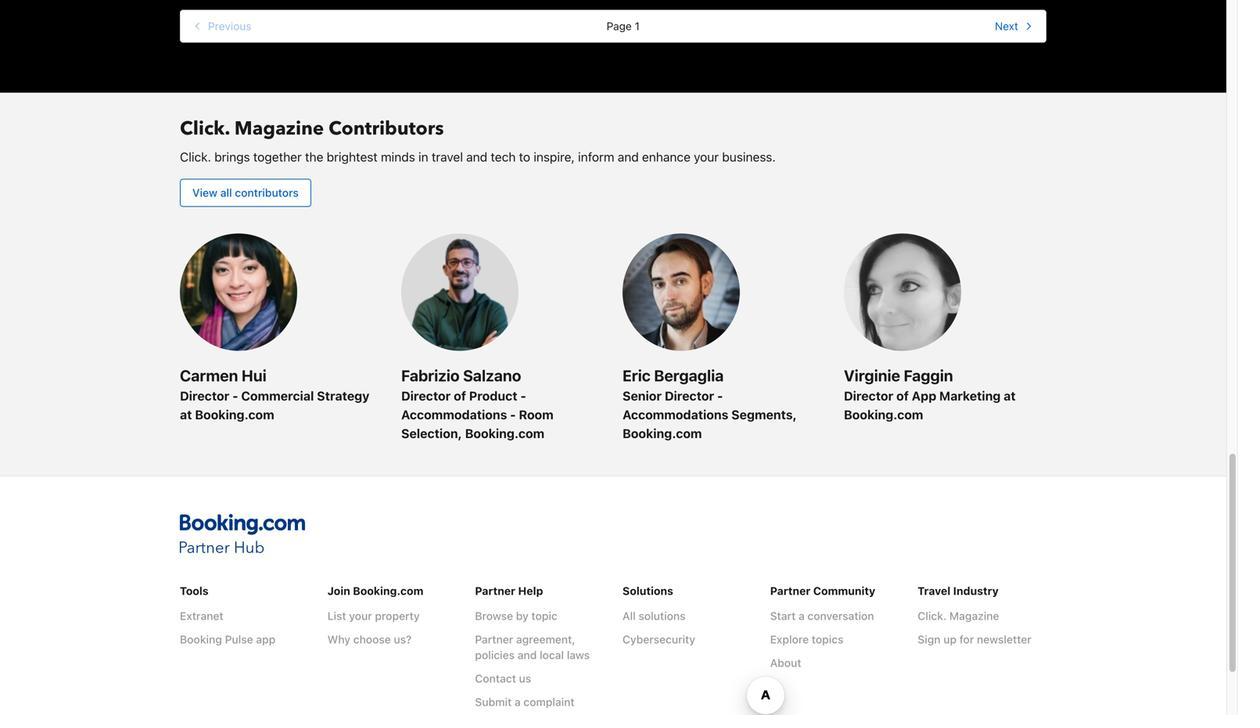 Task type: describe. For each thing, give the bounding box(es) containing it.
sign up for newsletter link
[[918, 632, 1032, 648]]

commercial
[[241, 388, 314, 403]]

fabrizio salzano director of product - accommodations - room selection, booking.com
[[401, 366, 554, 441]]

of for virginie
[[897, 388, 909, 403]]

partner agreement, policies and local laws link
[[475, 632, 604, 663]]

virginie
[[844, 366, 901, 385]]

about link
[[771, 655, 802, 671]]

click. magazine link
[[918, 608, 1000, 624]]

why choose us?
[[328, 633, 412, 646]]

about
[[771, 657, 802, 670]]

all
[[220, 186, 232, 199]]

explore topics
[[771, 633, 844, 646]]

2 horizontal spatial and
[[618, 149, 639, 164]]

click. for click. magazine contributors click. brings together the brightest minds in travel and tech to inspire, inform and enhance your business.
[[180, 116, 230, 142]]

a for submit
[[515, 696, 521, 709]]

booking.com for eric
[[623, 426, 702, 441]]

policies
[[475, 649, 515, 662]]

fabrizio salzano, booking.com image
[[401, 233, 519, 351]]

us
[[519, 672, 532, 685]]

travel
[[432, 149, 463, 164]]

extranet link
[[180, 608, 223, 624]]

partner inside partner agreement, policies and local laws
[[475, 633, 514, 646]]

contact
[[475, 672, 516, 685]]

solutions
[[639, 610, 686, 623]]

director for carmen
[[180, 388, 230, 403]]

booking.com up property
[[353, 585, 424, 598]]

home image
[[180, 514, 305, 555]]

carmen hui link
[[180, 366, 267, 385]]

by
[[516, 610, 529, 623]]

inform
[[578, 149, 615, 164]]

up
[[944, 633, 957, 646]]

cybersecurity
[[623, 633, 696, 646]]

at for virginie faggin
[[1004, 388, 1016, 403]]

contributors
[[235, 186, 299, 199]]

magazine for click. magazine
[[950, 610, 1000, 623]]

all
[[623, 610, 636, 623]]

start a conversation
[[771, 610, 875, 623]]

list your property link
[[328, 608, 420, 624]]

hui
[[242, 366, 267, 385]]

contact us
[[475, 672, 532, 685]]

a for start
[[799, 610, 805, 623]]

tech
[[491, 149, 516, 164]]

selection,
[[401, 426, 462, 441]]

contributors
[[329, 116, 444, 142]]

marketing
[[940, 388, 1001, 403]]

page
[[607, 19, 632, 32]]

list
[[328, 610, 346, 623]]

explore
[[771, 633, 809, 646]]

join
[[328, 585, 350, 598]]

faggin
[[904, 366, 954, 385]]

click. magazine
[[918, 610, 1000, 623]]

senior
[[623, 388, 662, 403]]

all solutions link
[[623, 608, 686, 624]]

brightest
[[327, 149, 378, 164]]

laws
[[567, 649, 590, 662]]

booking pulse app
[[180, 633, 276, 646]]

cybersecurity link
[[623, 632, 696, 648]]

fabrizio salzano link
[[401, 366, 521, 385]]

submit
[[475, 696, 512, 709]]

- inside "eric bergaglia senior director - accommodations segments, booking.com"
[[718, 388, 723, 403]]

accommodations inside fabrizio salzano director of product - accommodations - room selection, booking.com
[[401, 407, 507, 422]]

carmen hui, commercial director of ownership partnerships in hotels image
[[180, 233, 297, 351]]

browse
[[475, 610, 513, 623]]

travel industry
[[918, 585, 999, 598]]

next
[[995, 19, 1019, 32]]

view
[[192, 186, 218, 199]]

newsletter
[[977, 633, 1032, 646]]

eric bergaglia image
[[623, 233, 740, 351]]

fabrizio
[[401, 366, 460, 385]]

director for fabrizio
[[401, 388, 451, 403]]

app
[[256, 633, 276, 646]]

enhance
[[642, 149, 691, 164]]

booking.com for carmen
[[195, 407, 274, 422]]

previous
[[208, 19, 252, 32]]

room
[[519, 407, 554, 422]]

of for fabrizio
[[454, 388, 466, 403]]

next link
[[991, 17, 1040, 36]]

at for carmen hui
[[180, 407, 192, 422]]

booking
[[180, 633, 222, 646]]

together
[[253, 149, 302, 164]]

booking.com inside fabrizio salzano director of product - accommodations - room selection, booking.com
[[465, 426, 545, 441]]



Task type: vqa. For each thing, say whether or not it's contained in the screenshot.


Task type: locate. For each thing, give the bounding box(es) containing it.
community
[[814, 585, 876, 598]]

and up us
[[518, 649, 537, 662]]

booking.com down senior
[[623, 426, 702, 441]]

topics
[[812, 633, 844, 646]]

0 vertical spatial magazine
[[235, 116, 324, 142]]

partner for start
[[771, 585, 811, 598]]

bergaglia
[[654, 366, 724, 385]]

and left tech
[[466, 149, 488, 164]]

of inside fabrizio salzano director of product - accommodations - room selection, booking.com
[[454, 388, 466, 403]]

partner community
[[771, 585, 876, 598]]

partner for browse
[[475, 585, 516, 598]]

and inside partner agreement, policies and local laws
[[518, 649, 537, 662]]

previous link
[[187, 17, 255, 36]]

director for virginie
[[844, 388, 894, 403]]

contact us link
[[475, 671, 532, 687]]

browse by topic link
[[475, 608, 558, 624]]

magazine up sign up for newsletter
[[950, 610, 1000, 623]]

2 director from the left
[[401, 388, 451, 403]]

in
[[419, 149, 429, 164]]

director down fabrizio on the bottom left
[[401, 388, 451, 403]]

product
[[469, 388, 518, 403]]

director inside virginie faggin director of app marketing at booking.com
[[844, 388, 894, 403]]

magazine inside click. magazine contributors click. brings together the brightest minds in travel and tech to inspire, inform and enhance your business.
[[235, 116, 324, 142]]

director down bergaglia
[[665, 388, 715, 403]]

partner up the browse
[[475, 585, 516, 598]]

your right enhance
[[694, 149, 719, 164]]

booking.com
[[195, 407, 274, 422], [844, 407, 924, 422], [465, 426, 545, 441], [623, 426, 702, 441], [353, 585, 424, 598]]

carmen hui director - commercial strategy at booking.com
[[180, 366, 370, 422]]

director inside 'carmen hui director - commercial strategy at booking.com'
[[180, 388, 230, 403]]

0 vertical spatial your
[[694, 149, 719, 164]]

app
[[912, 388, 937, 403]]

accommodations up selection,
[[401, 407, 507, 422]]

submit a complaint link
[[475, 695, 575, 710]]

page 1
[[607, 19, 640, 32]]

list your property
[[328, 610, 420, 623]]

explore topics link
[[771, 632, 844, 648]]

of down the fabrizio salzano link
[[454, 388, 466, 403]]

to
[[519, 149, 531, 164]]

eric bergaglia link
[[623, 366, 724, 385]]

start
[[771, 610, 796, 623]]

submit a complaint
[[475, 696, 575, 709]]

browse by topic
[[475, 610, 558, 623]]

travel
[[918, 585, 951, 598]]

0 horizontal spatial accommodations
[[401, 407, 507, 422]]

partner help
[[475, 585, 543, 598]]

why
[[328, 633, 351, 646]]

virginie faggin link
[[844, 366, 954, 385]]

booking.com down room
[[465, 426, 545, 441]]

your inside click. magazine contributors click. brings together the brightest minds in travel and tech to inspire, inform and enhance your business.
[[694, 149, 719, 164]]

1 vertical spatial your
[[349, 610, 372, 623]]

0 horizontal spatial at
[[180, 407, 192, 422]]

why choose us? link
[[328, 632, 412, 648]]

for
[[960, 633, 975, 646]]

accommodations inside "eric bergaglia senior director - accommodations segments, booking.com"
[[623, 407, 729, 422]]

click. inside click. magazine link
[[918, 610, 947, 623]]

2 of from the left
[[897, 388, 909, 403]]

a right start
[[799, 610, 805, 623]]

conversation
[[808, 610, 875, 623]]

1 vertical spatial click.
[[180, 149, 211, 164]]

2 vertical spatial click.
[[918, 610, 947, 623]]

your
[[694, 149, 719, 164], [349, 610, 372, 623]]

carmen
[[180, 366, 238, 385]]

join booking.com
[[328, 585, 424, 598]]

of inside virginie faggin director of app marketing at booking.com
[[897, 388, 909, 403]]

booking.com inside 'carmen hui director - commercial strategy at booking.com'
[[195, 407, 274, 422]]

salzano
[[463, 366, 521, 385]]

1 horizontal spatial accommodations
[[623, 407, 729, 422]]

2 accommodations from the left
[[623, 407, 729, 422]]

brings
[[215, 149, 250, 164]]

at inside 'carmen hui director - commercial strategy at booking.com'
[[180, 407, 192, 422]]

magazine for click. magazine contributors click. brings together the brightest minds in travel and tech to inspire, inform and enhance your business.
[[235, 116, 324, 142]]

at right marketing
[[1004, 388, 1016, 403]]

all solutions
[[623, 610, 686, 623]]

complaint
[[524, 696, 575, 709]]

0 horizontal spatial your
[[349, 610, 372, 623]]

extranet
[[180, 610, 223, 623]]

click. up brings
[[180, 116, 230, 142]]

industry
[[954, 585, 999, 598]]

- up room
[[521, 388, 527, 403]]

director inside fabrizio salzano director of product - accommodations - room selection, booking.com
[[401, 388, 451, 403]]

1 horizontal spatial a
[[799, 610, 805, 623]]

solutions
[[623, 585, 674, 598]]

1 horizontal spatial your
[[694, 149, 719, 164]]

1 horizontal spatial of
[[897, 388, 909, 403]]

1 vertical spatial at
[[180, 407, 192, 422]]

property
[[375, 610, 420, 623]]

-
[[233, 388, 238, 403], [521, 388, 527, 403], [718, 388, 723, 403], [510, 407, 516, 422]]

1 accommodations from the left
[[401, 407, 507, 422]]

0 vertical spatial click.
[[180, 116, 230, 142]]

us?
[[394, 633, 412, 646]]

accommodations down senior
[[623, 407, 729, 422]]

- down bergaglia
[[718, 388, 723, 403]]

4 director from the left
[[844, 388, 894, 403]]

sign up for newsletter
[[918, 633, 1032, 646]]

click. left brings
[[180, 149, 211, 164]]

click.
[[180, 116, 230, 142], [180, 149, 211, 164], [918, 610, 947, 623]]

0 vertical spatial a
[[799, 610, 805, 623]]

a right 'submit'
[[515, 696, 521, 709]]

booking.com down virginie
[[844, 407, 924, 422]]

0 horizontal spatial and
[[466, 149, 488, 164]]

partner up policies
[[475, 633, 514, 646]]

tools
[[180, 585, 209, 598]]

director down carmen
[[180, 388, 230, 403]]

3 director from the left
[[665, 388, 715, 403]]

1 of from the left
[[454, 388, 466, 403]]

director down virginie
[[844, 388, 894, 403]]

booking.com for virginie
[[844, 407, 924, 422]]

booking.com inside "eric bergaglia senior director - accommodations segments, booking.com"
[[623, 426, 702, 441]]

inspire,
[[534, 149, 575, 164]]

magazine up together
[[235, 116, 324, 142]]

local
[[540, 649, 564, 662]]

booking.com inside virginie faggin director of app marketing at booking.com
[[844, 407, 924, 422]]

- inside 'carmen hui director - commercial strategy at booking.com'
[[233, 388, 238, 403]]

click. magazine contributors click. brings together the brightest minds in travel and tech to inspire, inform and enhance your business.
[[180, 116, 776, 164]]

eric
[[623, 366, 651, 385]]

1 horizontal spatial and
[[518, 649, 537, 662]]

the
[[305, 149, 324, 164]]

virginie_faggin.jpeg image
[[844, 233, 962, 351]]

and right inform
[[618, 149, 639, 164]]

sign
[[918, 633, 941, 646]]

eric bergaglia senior director - accommodations segments, booking.com
[[623, 366, 797, 441]]

strategy
[[317, 388, 370, 403]]

1 vertical spatial a
[[515, 696, 521, 709]]

booking.com down the carmen hui "link"
[[195, 407, 274, 422]]

partner agreement, policies and local laws
[[475, 633, 590, 662]]

0 horizontal spatial a
[[515, 696, 521, 709]]

view all contributors link
[[180, 179, 311, 207]]

click. for click. magazine
[[918, 610, 947, 623]]

at
[[1004, 388, 1016, 403], [180, 407, 192, 422]]

1 vertical spatial magazine
[[950, 610, 1000, 623]]

of
[[454, 388, 466, 403], [897, 388, 909, 403]]

your right list
[[349, 610, 372, 623]]

1
[[635, 19, 640, 32]]

at down carmen
[[180, 407, 192, 422]]

click. up sign
[[918, 610, 947, 623]]

- down the carmen hui "link"
[[233, 388, 238, 403]]

1 horizontal spatial magazine
[[950, 610, 1000, 623]]

0 horizontal spatial magazine
[[235, 116, 324, 142]]

at inside virginie faggin director of app marketing at booking.com
[[1004, 388, 1016, 403]]

of down virginie faggin link
[[897, 388, 909, 403]]

booking pulse app link
[[180, 632, 276, 648]]

view all contributors
[[192, 186, 299, 199]]

partner up start
[[771, 585, 811, 598]]

director inside "eric bergaglia senior director - accommodations segments, booking.com"
[[665, 388, 715, 403]]

1 horizontal spatial at
[[1004, 388, 1016, 403]]

topic
[[532, 610, 558, 623]]

agreement,
[[516, 633, 576, 646]]

1 director from the left
[[180, 388, 230, 403]]

help
[[518, 585, 543, 598]]

0 horizontal spatial of
[[454, 388, 466, 403]]

pulse
[[225, 633, 253, 646]]

0 vertical spatial at
[[1004, 388, 1016, 403]]

- left room
[[510, 407, 516, 422]]

minds
[[381, 149, 415, 164]]



